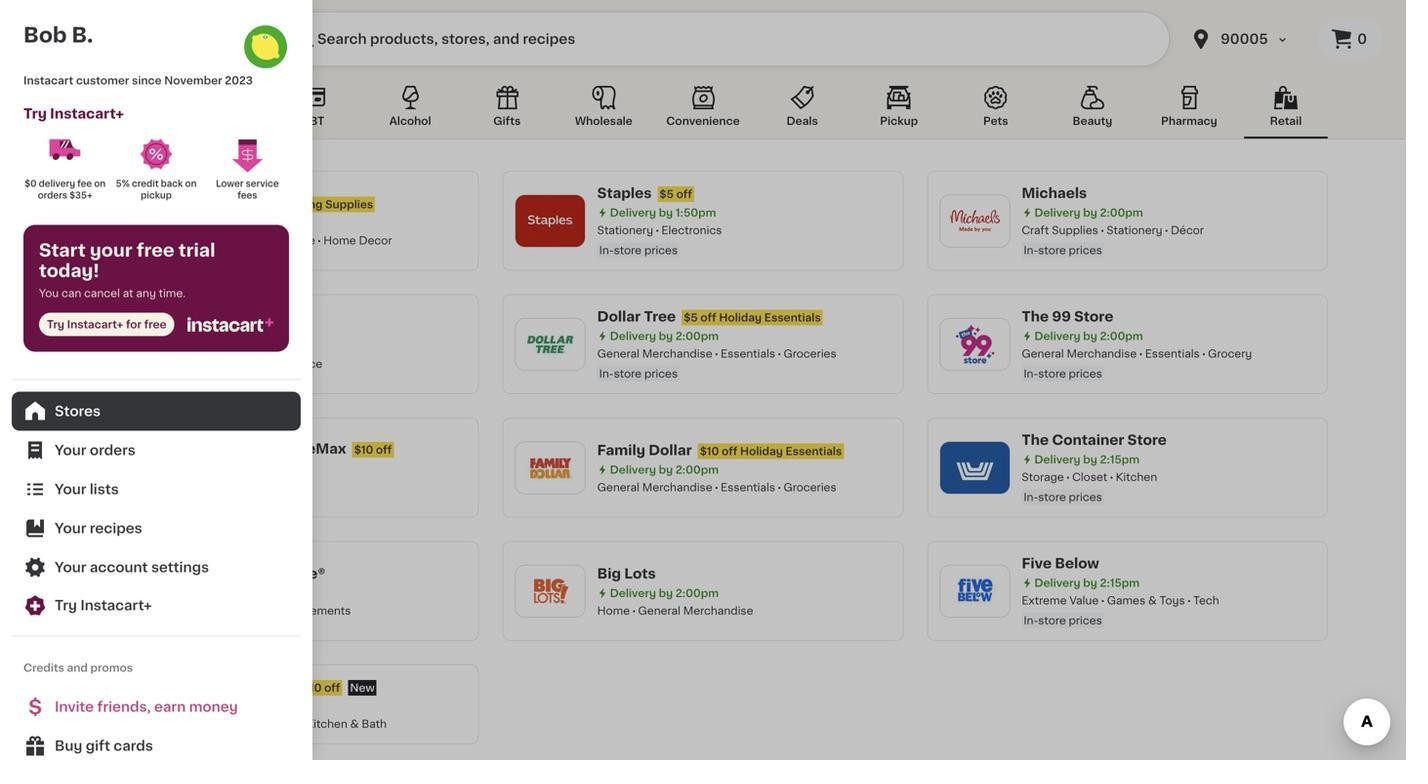 Task type: describe. For each thing, give the bounding box(es) containing it.
delivery up lawn
[[186, 218, 232, 228]]

your orders link
[[12, 431, 301, 470]]

0 button
[[1318, 20, 1383, 59]]

2:00pm down dollar tree $5 off holiday essentials in the top of the page
[[676, 331, 719, 342]]

home general merchandise
[[597, 606, 753, 616]]

delivery by 1:55pm
[[186, 702, 291, 712]]

& right lawn
[[204, 235, 213, 246]]

& inside extreme value games & toys tech in-store prices
[[1148, 596, 1157, 606]]

invite friends, earn money
[[55, 701, 238, 714]]

delivery down big lots
[[610, 588, 656, 599]]

credit
[[132, 180, 159, 188]]

2:15pm for below
[[1100, 578, 1140, 589]]

big lots
[[597, 567, 656, 581]]

prices inside stationery electronics in-store prices
[[644, 245, 678, 256]]

stores
[[55, 405, 101, 418]]

$0 delivery fee on orders $35+
[[25, 180, 108, 200]]

delivery by 2:00pm up craft supplies stationery décor in-store prices
[[1034, 207, 1143, 218]]

essentials for general merchandise essentials grocery in-store prices
[[1145, 349, 1200, 359]]

delivery down best
[[186, 341, 232, 352]]

the vitamin shoppe®
[[173, 567, 326, 581]]

retail button
[[1244, 82, 1328, 139]]

friends,
[[97, 701, 151, 714]]

essentials inside "family dollar $10 off holiday essentials"
[[786, 446, 842, 457]]

ebt
[[303, 116, 324, 126]]

store inside craft supplies stationery décor in-store prices
[[1038, 245, 1066, 256]]

wholesale button
[[562, 82, 646, 139]]

for
[[99, 116, 117, 126]]

earn
[[154, 701, 186, 714]]

store for the 99 store
[[1074, 310, 1113, 324]]

by up value
[[1083, 578, 1097, 589]]

delivery by 2:00pm down family
[[610, 465, 719, 475]]

fees
[[238, 191, 257, 200]]

& down 3:00pm
[[277, 359, 286, 369]]

tech
[[1193, 596, 1219, 606]]

delivery by 1:50pm
[[610, 207, 716, 218]]

$35+
[[69, 191, 92, 200]]

the container store
[[1022, 434, 1167, 447]]

instacart image
[[66, 27, 184, 51]]

settings
[[151, 561, 209, 575]]

1 horizontal spatial home
[[323, 235, 356, 246]]

five
[[1022, 557, 1052, 571]]

1 vertical spatial electronics
[[173, 359, 233, 369]]

store inside "general merchandise essentials groceries in-store prices"
[[614, 369, 642, 379]]

1 vertical spatial kitchen
[[306, 719, 347, 730]]

1 vertical spatial free
[[144, 319, 167, 330]]

hardware
[[263, 235, 315, 246]]

delivery by 2:00pm down tree
[[610, 331, 719, 342]]

general for general merchandise essentials groceries in-store prices
[[597, 349, 640, 359]]

2:00pm up home general merchandise
[[676, 588, 719, 599]]

michaels
[[1022, 186, 1087, 200]]

2:00pm up craft supplies stationery décor in-store prices
[[1100, 207, 1143, 218]]

your orders
[[55, 444, 136, 457]]

supplies inside craft supplies stationery décor in-store prices
[[1052, 225, 1098, 236]]

bob b.
[[23, 25, 93, 45]]

promos
[[90, 663, 133, 674]]

$10 inside office depot officemax $10 off
[[354, 445, 373, 456]]

pets
[[983, 116, 1008, 126]]

0
[[1357, 32, 1367, 46]]

cleaning
[[273, 199, 323, 210]]

by up closet
[[1083, 455, 1097, 465]]

your
[[90, 242, 132, 259]]

off inside office depot officemax $10 off
[[376, 445, 392, 456]]

delivery down five below
[[1034, 578, 1081, 589]]

delivery by 2:15pm for container
[[1034, 455, 1140, 465]]

invite
[[55, 701, 94, 714]]

lawn & garden hardware home decor
[[173, 235, 392, 246]]

in- inside stationery electronics in-store prices
[[599, 245, 614, 256]]

money
[[189, 701, 238, 714]]

0 horizontal spatial office
[[173, 442, 219, 456]]

buy inside buy gift cards link
[[55, 740, 82, 753]]

kitchen & bath
[[306, 719, 387, 730]]

kitchen inside storage closet kitchen in-store prices
[[1116, 472, 1157, 483]]

for you
[[99, 116, 141, 126]]

family dollar $10 off holiday essentials
[[597, 444, 842, 457]]

instacart+ for instacart customer since november 2023
[[50, 107, 124, 121]]

can
[[62, 288, 81, 299]]

the for the container store
[[1022, 434, 1049, 447]]

shoppe®
[[262, 567, 326, 581]]

off inside staples $5 off
[[676, 189, 692, 200]]

tree
[[644, 310, 676, 324]]

garden
[[215, 235, 255, 246]]

craft supplies stationery décor in-store prices
[[1022, 225, 1204, 256]]

lawn
[[173, 235, 201, 246]]

in- inside "general merchandise essentials groceries in-store prices"
[[599, 369, 614, 379]]

holiday for dollar
[[740, 446, 783, 457]]

wholesale
[[575, 116, 633, 126]]

grocery
[[1208, 349, 1252, 359]]

prices inside storage closet kitchen in-store prices
[[1069, 492, 1102, 503]]

convenience
[[666, 116, 740, 126]]

by up tools
[[234, 702, 248, 712]]

beauty
[[1073, 116, 1112, 126]]

delivery up the power tools
[[186, 702, 232, 712]]

instacart plus image
[[187, 317, 273, 332]]

$0
[[25, 180, 37, 188]]

storage
[[1022, 472, 1064, 483]]

power tools
[[173, 719, 238, 730]]

stationery electronics in-store prices
[[597, 225, 722, 256]]

pickup
[[141, 191, 172, 200]]

off inside dollar tree $5 off holiday essentials
[[700, 312, 716, 323]]

by down $20
[[234, 218, 248, 228]]

on for fee
[[94, 180, 106, 188]]

bob
[[23, 25, 67, 45]]

gifts button
[[465, 82, 549, 139]]

2 vertical spatial home
[[597, 606, 630, 616]]

$5 inside dollar tree $5 off holiday essentials
[[684, 312, 698, 323]]

1 horizontal spatial dollar
[[649, 444, 692, 457]]

try for you can cancel at any time.
[[47, 319, 64, 330]]

try instacart+ link
[[12, 587, 301, 624]]

account
[[90, 561, 148, 575]]

$5 inside staples $5 off
[[660, 189, 674, 200]]

by up the 'electronics home & office'
[[234, 341, 248, 352]]

staples
[[597, 186, 652, 200]]

instacart+ for you can cancel at any time.
[[67, 319, 123, 330]]

time.
[[159, 288, 186, 299]]

$20 off cleaning supplies
[[231, 199, 373, 210]]

in- inside storage closet kitchen in-store prices
[[1024, 492, 1038, 503]]

$10 inside "family dollar $10 off holiday essentials"
[[700, 446, 719, 457]]

pharmacy
[[1161, 116, 1217, 126]]

at
[[123, 288, 133, 299]]

prices inside general merchandise essentials grocery in-store prices
[[1069, 369, 1102, 379]]

toys
[[1160, 596, 1185, 606]]

merchandise for general merchandise essentials groceries in-store prices
[[642, 349, 712, 359]]

lots
[[624, 567, 656, 581]]

1 horizontal spatial office
[[288, 359, 322, 369]]

2:00pm up general merchandise essentials groceries
[[676, 465, 719, 475]]

essentials inside dollar tree $5 off holiday essentials
[[764, 312, 821, 323]]

the 99 store
[[1022, 310, 1113, 324]]

craft
[[1022, 225, 1049, 236]]

new
[[350, 683, 375, 694]]

cards
[[114, 740, 153, 753]]

buy gift cards link
[[12, 727, 301, 761]]

deals button
[[760, 82, 844, 139]]

your account settings
[[55, 561, 209, 575]]

stores link
[[12, 392, 301, 431]]

your for your account settings
[[55, 561, 86, 575]]

delivery by 2:00pm down "the 99 store"
[[1034, 331, 1143, 342]]

customer
[[76, 75, 129, 86]]

2023
[[225, 75, 253, 86]]

2:00pm up lawn & garden hardware home decor
[[251, 218, 294, 228]]

fee
[[77, 180, 92, 188]]

decor
[[359, 235, 392, 246]]

ebt button
[[272, 82, 356, 139]]

delivery up the storage
[[1034, 455, 1081, 465]]

by down "the 99 store"
[[1083, 331, 1097, 342]]



Task type: locate. For each thing, give the bounding box(es) containing it.
& left bath at the bottom of page
[[350, 719, 359, 730]]

store down the storage
[[1038, 492, 1066, 503]]

prices down value
[[1069, 616, 1102, 626]]

$10
[[354, 445, 373, 456], [700, 446, 719, 457], [302, 683, 322, 694]]

general for general merchandise essentials grocery in-store prices
[[1022, 349, 1064, 359]]

$10 up general merchandise essentials groceries
[[700, 446, 719, 457]]

holiday
[[719, 312, 762, 323], [740, 446, 783, 457]]

essentials for general merchandise essentials groceries
[[721, 482, 775, 493]]

shop categories tab list
[[78, 82, 1328, 139]]

the up the storage
[[1022, 434, 1049, 447]]

electronics inside stationery electronics in-store prices
[[661, 225, 722, 236]]

pharmacy button
[[1147, 82, 1231, 139]]

stationery inside stationery electronics in-store prices
[[597, 225, 653, 236]]

kitchen
[[1116, 472, 1157, 483], [306, 719, 347, 730]]

essentials inside "general merchandise essentials groceries in-store prices"
[[721, 349, 775, 359]]

pickup button
[[857, 82, 941, 139]]

in- down craft in the top of the page
[[1024, 245, 1038, 256]]

lists
[[90, 483, 119, 497]]

dollar left tree
[[597, 310, 641, 324]]

the left the 99
[[1022, 310, 1049, 324]]

merchandise inside "general merchandise essentials groceries in-store prices"
[[642, 349, 712, 359]]

home left decor
[[323, 235, 356, 246]]

general up family
[[597, 349, 640, 359]]

in- down the storage
[[1024, 492, 1038, 503]]

2 vertical spatial try
[[55, 599, 77, 613]]

1 vertical spatial 2:15pm
[[1100, 578, 1140, 589]]

1 horizontal spatial $10
[[354, 445, 373, 456]]

1 delivery by 2:15pm from the top
[[1034, 455, 1140, 465]]

stationery left décor
[[1107, 225, 1162, 236]]

your down stores on the left of page
[[55, 444, 86, 457]]

store inside storage closet kitchen in-store prices
[[1038, 492, 1066, 503]]

0 horizontal spatial $10
[[302, 683, 322, 694]]

$10 off new
[[302, 683, 375, 694]]

for you button
[[78, 82, 162, 139]]

for
[[126, 319, 142, 330]]

november
[[164, 75, 222, 86]]

prices down "the 99 store"
[[1069, 369, 1102, 379]]

lower
[[216, 180, 244, 188]]

0 vertical spatial dollar
[[597, 310, 641, 324]]

holiday inside dollar tree $5 off holiday essentials
[[719, 312, 762, 323]]

1:50pm
[[676, 207, 716, 218]]

1 vertical spatial store
[[1127, 434, 1167, 447]]

5% credit back on pickup
[[116, 180, 199, 200]]

instacart+ inside try instacart+ link
[[80, 599, 152, 613]]

1 stationery from the left
[[597, 225, 653, 236]]

0 horizontal spatial supplies
[[325, 199, 373, 210]]

2:15pm up games
[[1100, 578, 1140, 589]]

best buy $25 off
[[173, 320, 285, 334]]

supplies right craft in the top of the page
[[1052, 225, 1098, 236]]

off left new
[[324, 683, 340, 694]]

electronics down 1:50pm
[[661, 225, 722, 236]]

delivery down staples
[[610, 207, 656, 218]]

2 stationery from the left
[[1107, 225, 1162, 236]]

by up craft supplies stationery décor in-store prices
[[1083, 207, 1097, 218]]

extreme value games & toys tech in-store prices
[[1022, 596, 1219, 626]]

3 your from the top
[[55, 522, 86, 536]]

off up 3:00pm
[[269, 322, 285, 333]]

0 vertical spatial groceries
[[784, 349, 836, 359]]

try instacart+ down "instacart"
[[23, 107, 124, 121]]

store inside stationery electronics in-store prices
[[614, 245, 642, 256]]

1 vertical spatial delivery by 2:15pm
[[1034, 578, 1140, 589]]

orders
[[38, 191, 67, 200], [90, 444, 136, 457]]

$20
[[231, 199, 252, 210]]

supplements
[[279, 606, 351, 616]]

1 vertical spatial supplies
[[1052, 225, 1098, 236]]

your recipes
[[55, 522, 142, 536]]

office
[[288, 359, 322, 369], [173, 442, 219, 456]]

0 horizontal spatial stationery
[[597, 225, 653, 236]]

store right the 99
[[1074, 310, 1113, 324]]

groceries inside "general merchandise essentials groceries in-store prices"
[[784, 349, 836, 359]]

1 horizontal spatial $5
[[684, 312, 698, 323]]

office left the depot
[[173, 442, 219, 456]]

dollar tree $5 off holiday essentials
[[597, 310, 821, 324]]

delivery by 2:15pm up value
[[1034, 578, 1140, 589]]

delivery down the 99
[[1034, 331, 1081, 342]]

office down 3:00pm
[[288, 359, 322, 369]]

orders up lists
[[90, 444, 136, 457]]

games
[[1107, 596, 1145, 606]]

1 horizontal spatial store
[[1127, 434, 1167, 447]]

holiday up general merchandise essentials groceries
[[740, 446, 783, 457]]

0 vertical spatial holiday
[[719, 312, 762, 323]]

1 horizontal spatial electronics
[[661, 225, 722, 236]]

kitchen down $10 off new
[[306, 719, 347, 730]]

try down "instacart"
[[23, 107, 47, 121]]

0 horizontal spatial buy
[[55, 740, 82, 753]]

2 groceries from the top
[[784, 482, 836, 493]]

0 horizontal spatial orders
[[38, 191, 67, 200]]

start
[[39, 242, 86, 259]]

on right "back"
[[185, 180, 197, 188]]

your down your recipes
[[55, 561, 86, 575]]

2 delivery by 2:15pm from the top
[[1034, 578, 1140, 589]]

& left toys
[[1148, 596, 1157, 606]]

general inside "general merchandise essentials groceries in-store prices"
[[597, 349, 640, 359]]

by up home general merchandise
[[659, 588, 673, 599]]

delivery by 2:15pm
[[1034, 455, 1140, 465], [1034, 578, 1140, 589]]

convenience button
[[658, 82, 748, 139]]

in- down staples
[[599, 245, 614, 256]]

0 vertical spatial home
[[323, 235, 356, 246]]

$10 up kitchen & bath at the left
[[302, 683, 322, 694]]

2 your from the top
[[55, 483, 86, 497]]

in- inside craft supplies stationery décor in-store prices
[[1024, 245, 1038, 256]]

store inside general merchandise essentials grocery in-store prices
[[1038, 369, 1066, 379]]

buy
[[209, 320, 238, 334], [55, 740, 82, 753]]

delivery down family
[[610, 465, 656, 475]]

1 vertical spatial groceries
[[784, 482, 836, 493]]

your for your lists
[[55, 483, 86, 497]]

1 vertical spatial instacart+
[[67, 319, 123, 330]]

delivery down michaels
[[1034, 207, 1081, 218]]

try right try instacart+ 'image'
[[55, 599, 77, 613]]

delivery by 3:00pm
[[186, 341, 295, 352]]

the for the vitamin shoppe®
[[173, 567, 200, 581]]

instacart+ down account
[[80, 599, 152, 613]]

the for the 99 store
[[1022, 310, 1049, 324]]

service
[[246, 180, 279, 188]]

0 vertical spatial delivery by 2:15pm
[[1034, 455, 1140, 465]]

on
[[94, 180, 106, 188], [185, 180, 197, 188]]

merchandise for general merchandise essentials grocery in-store prices
[[1067, 349, 1137, 359]]

try down you
[[47, 319, 64, 330]]

try instacart+ down account
[[55, 599, 152, 613]]

1 horizontal spatial kitchen
[[1116, 472, 1157, 483]]

$5 right tree
[[684, 312, 698, 323]]

0 vertical spatial buy
[[209, 320, 238, 334]]

0 horizontal spatial dollar
[[597, 310, 641, 324]]

by
[[659, 207, 673, 218], [1083, 207, 1097, 218], [234, 218, 248, 228], [659, 331, 673, 342], [1083, 331, 1097, 342], [234, 341, 248, 352], [1083, 455, 1097, 465], [659, 465, 673, 475], [1083, 578, 1097, 589], [659, 588, 673, 599], [234, 702, 248, 712]]

1 vertical spatial the
[[1022, 434, 1049, 447]]

2 horizontal spatial home
[[597, 606, 630, 616]]

start your free trial today! you can cancel at any time.
[[39, 242, 215, 299]]

on inside 5% credit back on pickup
[[185, 180, 197, 188]]

0 horizontal spatial home
[[242, 359, 274, 369]]

store right container
[[1127, 434, 1167, 447]]

1 your from the top
[[55, 444, 86, 457]]

2 2:15pm from the top
[[1100, 578, 1140, 589]]

2 vertical spatial the
[[173, 567, 200, 581]]

your down your lists
[[55, 522, 86, 536]]

essentials for general merchandise essentials groceries in-store prices
[[721, 349, 775, 359]]

0 vertical spatial 2:15pm
[[1100, 455, 1140, 465]]

general down family
[[597, 482, 640, 493]]

99
[[1052, 310, 1071, 324]]

officemax
[[270, 442, 346, 456]]

off inside best buy $25 off
[[269, 322, 285, 333]]

general for general merchandise essentials groceries
[[597, 482, 640, 493]]

1 vertical spatial dollar
[[649, 444, 692, 457]]

delivery by 2:15pm up closet
[[1034, 455, 1140, 465]]

recipes
[[90, 522, 142, 536]]

$5
[[660, 189, 674, 200], [684, 312, 698, 323]]

holiday inside "family dollar $10 off holiday essentials"
[[740, 446, 783, 457]]

1 vertical spatial try instacart+
[[55, 599, 152, 613]]

store for the container store
[[1127, 434, 1167, 447]]

you
[[39, 288, 59, 299]]

1 vertical spatial orders
[[90, 444, 136, 457]]

your for your recipes
[[55, 522, 86, 536]]

décor
[[1171, 225, 1204, 236]]

prices down closet
[[1069, 492, 1102, 503]]

dollar right family
[[649, 444, 692, 457]]

in- up family
[[599, 369, 614, 379]]

home down big
[[597, 606, 630, 616]]

big
[[597, 567, 621, 581]]

try instacart+
[[23, 107, 124, 121], [55, 599, 152, 613]]

0 vertical spatial orders
[[38, 191, 67, 200]]

prices inside extreme value games & toys tech in-store prices
[[1069, 616, 1102, 626]]

bob b. image
[[242, 23, 289, 70]]

$10 right officemax on the left bottom of the page
[[354, 445, 373, 456]]

1 vertical spatial home
[[242, 359, 274, 369]]

0 horizontal spatial electronics
[[173, 359, 233, 369]]

0 horizontal spatial kitchen
[[306, 719, 347, 730]]

0 vertical spatial electronics
[[661, 225, 722, 236]]

on for back
[[185, 180, 197, 188]]

0 vertical spatial try
[[23, 107, 47, 121]]

store down extreme
[[1038, 616, 1066, 626]]

1 horizontal spatial supplies
[[1052, 225, 1098, 236]]

off up "general merchandise essentials groceries in-store prices"
[[700, 312, 716, 323]]

prices inside "general merchandise essentials groceries in-store prices"
[[644, 369, 678, 379]]

your for your orders
[[55, 444, 86, 457]]

five below
[[1022, 557, 1099, 571]]

off inside "family dollar $10 off holiday essentials"
[[722, 446, 738, 457]]

0 vertical spatial the
[[1022, 310, 1049, 324]]

delivery down tree
[[610, 331, 656, 342]]

back
[[161, 180, 183, 188]]

stationery inside craft supplies stationery décor in-store prices
[[1107, 225, 1162, 236]]

essentials inside general merchandise essentials grocery in-store prices
[[1145, 349, 1200, 359]]

holiday for tree
[[719, 312, 762, 323]]

groceries for general merchandise essentials groceries
[[784, 482, 836, 493]]

1 groceries from the top
[[784, 349, 836, 359]]

general merchandise essentials grocery in-store prices
[[1022, 349, 1252, 379]]

1 vertical spatial $5
[[684, 312, 698, 323]]

instacart+ down customer
[[50, 107, 124, 121]]

delivery by 2:15pm for below
[[1034, 578, 1140, 589]]

on right fee
[[94, 180, 106, 188]]

1 vertical spatial try
[[47, 319, 64, 330]]

the up try instacart+ link
[[173, 567, 200, 581]]

instacart customer since november 2023
[[23, 75, 253, 86]]

cancel
[[84, 288, 120, 299]]

merchandise inside general merchandise essentials grocery in-store prices
[[1067, 349, 1137, 359]]

beauty button
[[1051, 82, 1134, 139]]

0 vertical spatial supplies
[[325, 199, 373, 210]]

1 horizontal spatial orders
[[90, 444, 136, 457]]

value
[[1070, 596, 1099, 606]]

0 vertical spatial instacart+
[[50, 107, 124, 121]]

on inside $0 delivery fee on orders $35+
[[94, 180, 106, 188]]

0 horizontal spatial store
[[1074, 310, 1113, 324]]

general merchandise essentials groceries
[[597, 482, 836, 493]]

retail
[[1270, 116, 1302, 126]]

1 horizontal spatial buy
[[209, 320, 238, 334]]

alcohol
[[389, 116, 431, 126]]

by up stationery electronics in-store prices
[[659, 207, 673, 218]]

home down 3:00pm
[[242, 359, 274, 369]]

0 vertical spatial office
[[288, 359, 322, 369]]

general down lots
[[638, 606, 680, 616]]

delivery by 2:00pm
[[1034, 207, 1143, 218], [186, 218, 294, 228], [610, 331, 719, 342], [1034, 331, 1143, 342], [610, 465, 719, 475], [610, 588, 719, 599]]

2 horizontal spatial $10
[[700, 446, 719, 457]]

0 vertical spatial $5
[[660, 189, 674, 200]]

staples $5 off
[[597, 186, 692, 200]]

1 horizontal spatial on
[[185, 180, 197, 188]]

below
[[1055, 557, 1099, 571]]

4 your from the top
[[55, 561, 86, 575]]

0 vertical spatial kitchen
[[1116, 472, 1157, 483]]

any
[[136, 288, 156, 299]]

delivery by 2:00pm up home general merchandise
[[610, 588, 719, 599]]

supplies up decor
[[325, 199, 373, 210]]

1 2:15pm from the top
[[1100, 455, 1140, 465]]

delivery
[[39, 180, 75, 188]]

lower service fees
[[216, 180, 281, 200]]

bath
[[362, 719, 387, 730]]

delivery by 2:00pm up garden
[[186, 218, 294, 228]]

prices inside craft supplies stationery décor in-store prices
[[1069, 245, 1102, 256]]

instacart
[[23, 75, 73, 86]]

depot
[[222, 442, 267, 456]]

by up general merchandise essentials groceries
[[659, 465, 673, 475]]

groceries for general merchandise essentials groceries in-store prices
[[784, 349, 836, 359]]

since
[[132, 75, 162, 86]]

free right the for
[[144, 319, 167, 330]]

try instacart+ image
[[23, 594, 47, 618]]

in- down "the 99 store"
[[1024, 369, 1038, 379]]

0 vertical spatial free
[[137, 242, 174, 259]]

1 horizontal spatial stationery
[[1107, 225, 1162, 236]]

dollar
[[597, 310, 641, 324], [649, 444, 692, 457]]

1 vertical spatial office
[[173, 442, 219, 456]]

store down craft in the top of the page
[[1038, 245, 1066, 256]]

store down the 99
[[1038, 369, 1066, 379]]

store down 'delivery by 1:50pm'
[[614, 245, 642, 256]]

0 vertical spatial try instacart+
[[23, 107, 124, 121]]

try for instacart customer since november 2023
[[23, 107, 47, 121]]

0 horizontal spatial $5
[[660, 189, 674, 200]]

credits and promos element
[[12, 688, 301, 761]]

2:00pm up general merchandise essentials grocery in-store prices
[[1100, 331, 1143, 342]]

2:15pm for container
[[1100, 455, 1140, 465]]

invite friends, earn money link
[[12, 688, 301, 727]]

0 vertical spatial store
[[1074, 310, 1113, 324]]

kitchen right closet
[[1116, 472, 1157, 483]]

2 vertical spatial instacart+
[[80, 599, 152, 613]]

prices down michaels
[[1069, 245, 1102, 256]]

1 vertical spatial holiday
[[740, 446, 783, 457]]

merchandise for general merchandise essentials groceries
[[642, 482, 712, 493]]

pets button
[[954, 82, 1038, 139]]

store inside extreme value games & toys tech in-store prices
[[1038, 616, 1066, 626]]

1 on from the left
[[94, 180, 106, 188]]

off right officemax on the left bottom of the page
[[376, 445, 392, 456]]

home
[[323, 235, 356, 246], [242, 359, 274, 369], [597, 606, 630, 616]]

by down tree
[[659, 331, 673, 342]]

prices down tree
[[644, 369, 678, 379]]

in- down extreme
[[1024, 616, 1038, 626]]

general inside general merchandise essentials grocery in-store prices
[[1022, 349, 1064, 359]]

orders inside $0 delivery fee on orders $35+
[[38, 191, 67, 200]]

holiday up "general merchandise essentials groceries in-store prices"
[[719, 312, 762, 323]]

store up family
[[614, 369, 642, 379]]

try instacart+ for free
[[47, 319, 167, 330]]

off down service
[[255, 199, 271, 210]]

extreme
[[1022, 596, 1067, 606]]

in- inside general merchandise essentials grocery in-store prices
[[1024, 369, 1038, 379]]

free inside start your free trial today! you can cancel at any time.
[[137, 242, 174, 259]]

pickup
[[880, 116, 918, 126]]

0 horizontal spatial on
[[94, 180, 106, 188]]

groceries
[[784, 349, 836, 359], [784, 482, 836, 493]]

vitamin
[[203, 567, 259, 581]]

stationery down staples
[[597, 225, 653, 236]]

orders down delivery at the left
[[38, 191, 67, 200]]

and
[[67, 663, 88, 674]]

2 on from the left
[[185, 180, 197, 188]]

gifts
[[493, 116, 521, 126]]

in- inside extreme value games & toys tech in-store prices
[[1024, 616, 1038, 626]]

1 vertical spatial buy
[[55, 740, 82, 753]]



Task type: vqa. For each thing, say whether or not it's contained in the screenshot.
store in the storage closet kitchen in-store prices
yes



